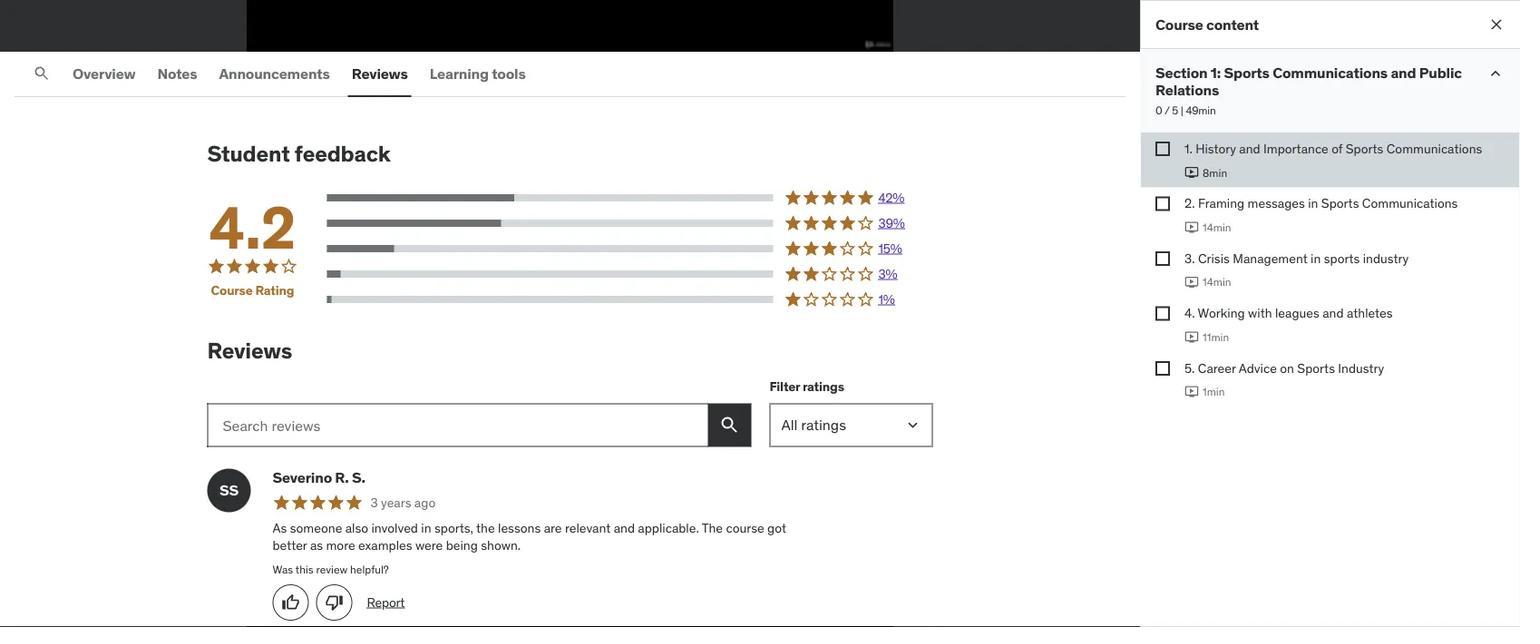 Task type: vqa. For each thing, say whether or not it's contained in the screenshot.
$24.99 related to The Business Intelligence Analyst Course 2023
no



Task type: locate. For each thing, give the bounding box(es) containing it.
0 vertical spatial xsmall image
[[1156, 197, 1171, 211]]

2 vertical spatial in
[[421, 520, 432, 536]]

shown.
[[481, 538, 521, 554]]

2.
[[1185, 195, 1196, 212]]

39% button
[[327, 214, 933, 233]]

2 vertical spatial xsmall image
[[1156, 306, 1171, 321]]

crisis
[[1199, 250, 1230, 266]]

5. career advice on sports industry
[[1185, 360, 1385, 376]]

was this review helpful?
[[273, 563, 389, 577]]

communications up the industry
[[1363, 195, 1459, 212]]

more
[[326, 538, 355, 554]]

sports right of
[[1346, 140, 1384, 157]]

reviews inside button
[[352, 64, 408, 83]]

42%
[[879, 190, 905, 206]]

and left public
[[1391, 64, 1417, 82]]

framing
[[1199, 195, 1245, 212]]

0
[[1156, 103, 1163, 117]]

mark as unhelpful image
[[325, 594, 343, 612]]

14min for crisis
[[1203, 275, 1232, 289]]

xsmall image left '2.'
[[1156, 197, 1171, 211]]

1 vertical spatial 14min
[[1203, 275, 1232, 289]]

xsmall image for 4. working with leagues and athletes
[[1156, 306, 1171, 321]]

course up section
[[1156, 15, 1204, 33]]

reviews down course rating
[[207, 337, 292, 364]]

xsmall image left 4.
[[1156, 306, 1171, 321]]

1min
[[1203, 385, 1226, 399]]

communications inside section 1: sports communications and public relations 0 / 5 | 49min
[[1273, 64, 1388, 82]]

1 vertical spatial xsmall image
[[1156, 251, 1171, 266]]

1 horizontal spatial course
[[1156, 15, 1204, 33]]

messages
[[1248, 195, 1306, 212]]

as
[[273, 520, 287, 536]]

someone
[[290, 520, 342, 536]]

0 vertical spatial communications
[[1273, 64, 1388, 82]]

0 horizontal spatial course
[[211, 282, 253, 298]]

and
[[1391, 64, 1417, 82], [1240, 140, 1261, 157], [1323, 305, 1344, 321], [614, 520, 635, 536]]

course inside sidebar element
[[1156, 15, 1204, 33]]

49min
[[1186, 103, 1216, 117]]

0 vertical spatial course
[[1156, 15, 1204, 33]]

and right relevant
[[614, 520, 635, 536]]

2 xsmall image from the top
[[1156, 361, 1171, 375]]

xsmall image for 3. crisis management in sports industry
[[1156, 251, 1171, 266]]

2 vertical spatial communications
[[1363, 195, 1459, 212]]

2 14min from the top
[[1203, 275, 1232, 289]]

progress bar slider
[[11, 0, 1130, 16]]

8min
[[1203, 165, 1228, 179]]

course left rating at the top of page
[[211, 282, 253, 298]]

was
[[273, 563, 293, 577]]

communications up 1. history and importance of sports communications
[[1273, 64, 1388, 82]]

xsmall image left 5.
[[1156, 361, 1171, 375]]

1 vertical spatial in
[[1311, 250, 1322, 266]]

1 vertical spatial xsmall image
[[1156, 361, 1171, 375]]

severino
[[273, 468, 332, 487]]

5
[[1173, 103, 1179, 117]]

in inside as someone also involved in sports, the lessons are relevant and applicable. the course got better as more examples were being shown.
[[421, 520, 432, 536]]

3 years ago
[[371, 495, 436, 511]]

importance
[[1264, 140, 1329, 157]]

3 xsmall image from the top
[[1156, 306, 1171, 321]]

in right messages
[[1309, 195, 1319, 212]]

1 vertical spatial reviews
[[207, 337, 292, 364]]

and inside as someone also involved in sports, the lessons are relevant and applicable. the course got better as more examples were being shown.
[[614, 520, 635, 536]]

overview
[[73, 64, 136, 83]]

1 horizontal spatial reviews
[[352, 64, 408, 83]]

announcements button
[[215, 52, 334, 96]]

1:
[[1211, 64, 1222, 82]]

rating
[[255, 282, 294, 298]]

ago
[[415, 495, 436, 511]]

communications down public
[[1387, 140, 1483, 157]]

and right leagues
[[1323, 305, 1344, 321]]

1 14min from the top
[[1203, 220, 1232, 234]]

course for course content
[[1156, 15, 1204, 33]]

0 vertical spatial in
[[1309, 195, 1319, 212]]

on
[[1281, 360, 1295, 376]]

of
[[1332, 140, 1343, 157]]

search image
[[33, 65, 51, 83]]

course
[[1156, 15, 1204, 33], [211, 282, 253, 298]]

relations
[[1156, 81, 1220, 100]]

play working with leagues and athletes image
[[1185, 330, 1200, 344]]

and right history
[[1240, 140, 1261, 157]]

athletes
[[1347, 305, 1393, 321]]

were
[[416, 538, 443, 554]]

1 xsmall image from the top
[[1156, 142, 1171, 156]]

communications
[[1273, 64, 1388, 82], [1387, 140, 1483, 157], [1363, 195, 1459, 212]]

student
[[207, 140, 290, 167]]

close course content sidebar image
[[1488, 15, 1506, 34]]

2 xsmall image from the top
[[1156, 251, 1171, 266]]

submit search image
[[719, 415, 741, 437]]

xsmall image
[[1156, 197, 1171, 211], [1156, 251, 1171, 266], [1156, 306, 1171, 321]]

0 vertical spatial reviews
[[352, 64, 408, 83]]

play history and importance of sports communications image
[[1185, 165, 1200, 180]]

15% button
[[327, 240, 933, 258]]

feedback
[[295, 140, 391, 167]]

learning
[[430, 64, 489, 83]]

in up were
[[421, 520, 432, 536]]

0 vertical spatial 14min
[[1203, 220, 1232, 234]]

play crisis management in sports industry image
[[1185, 275, 1200, 289]]

xsmall image left 1.
[[1156, 142, 1171, 156]]

in
[[1309, 195, 1319, 212], [1311, 250, 1322, 266], [421, 520, 432, 536]]

report
[[367, 594, 405, 611]]

sports
[[1225, 64, 1270, 82], [1346, 140, 1384, 157], [1322, 195, 1360, 212], [1298, 360, 1336, 376]]

0 vertical spatial xsmall image
[[1156, 142, 1171, 156]]

history
[[1196, 140, 1237, 157]]

xsmall image
[[1156, 142, 1171, 156], [1156, 361, 1171, 375]]

reviews left learning at the left of the page
[[352, 64, 408, 83]]

14min
[[1203, 220, 1232, 234], [1203, 275, 1232, 289]]

1 vertical spatial communications
[[1387, 140, 1483, 157]]

filter
[[770, 379, 800, 395]]

1 vertical spatial course
[[211, 282, 253, 298]]

xsmall image for 5. career advice on sports industry
[[1156, 361, 1171, 375]]

xsmall image left 3.
[[1156, 251, 1171, 266]]

in left sports
[[1311, 250, 1322, 266]]

sports
[[1325, 250, 1361, 266]]

and inside section 1: sports communications and public relations 0 / 5 | 49min
[[1391, 64, 1417, 82]]

overview button
[[69, 52, 139, 96]]

reviews
[[352, 64, 408, 83], [207, 337, 292, 364]]

xsmall image for 2. framing messages in sports communications
[[1156, 197, 1171, 211]]

14min down framing
[[1203, 220, 1232, 234]]

as
[[310, 538, 323, 554]]

sports right 1:
[[1225, 64, 1270, 82]]

management
[[1233, 250, 1308, 266]]

course rating
[[211, 282, 294, 298]]

1 xsmall image from the top
[[1156, 197, 1171, 211]]

4.
[[1185, 305, 1196, 321]]

tools
[[492, 64, 526, 83]]

sidebar element
[[1141, 0, 1521, 627]]

report button
[[367, 594, 405, 612]]

years
[[381, 495, 412, 511]]

14min down the crisis
[[1203, 275, 1232, 289]]



Task type: describe. For each thing, give the bounding box(es) containing it.
3%
[[879, 266, 898, 282]]

course for course rating
[[211, 282, 253, 298]]

play framing messages in sports communications image
[[1185, 220, 1200, 235]]

1.
[[1185, 140, 1193, 157]]

14min for framing
[[1203, 220, 1232, 234]]

also
[[345, 520, 369, 536]]

3.
[[1185, 250, 1196, 266]]

better
[[273, 538, 307, 554]]

4. working with leagues and athletes
[[1185, 305, 1393, 321]]

1%
[[879, 291, 895, 308]]

learning tools button
[[426, 52, 530, 96]]

being
[[446, 538, 478, 554]]

1. history and importance of sports communications
[[1185, 140, 1483, 157]]

as someone also involved in sports, the lessons are relevant and applicable. the course got better as more examples were being shown.
[[273, 520, 787, 554]]

3
[[371, 495, 378, 511]]

career
[[1199, 360, 1237, 376]]

2. framing messages in sports communications
[[1185, 195, 1459, 212]]

announcements
[[219, 64, 330, 83]]

helpful?
[[350, 563, 389, 577]]

sports inside section 1: sports communications and public relations 0 / 5 | 49min
[[1225, 64, 1270, 82]]

severino r. s.
[[273, 468, 366, 487]]

sports right on
[[1298, 360, 1336, 376]]

course
[[726, 520, 765, 536]]

sports up sports
[[1322, 195, 1360, 212]]

ss
[[220, 481, 239, 500]]

notes
[[157, 64, 197, 83]]

|
[[1181, 103, 1184, 117]]

mark as helpful image
[[282, 594, 300, 612]]

examples
[[359, 538, 412, 554]]

industry
[[1364, 250, 1410, 266]]

are
[[544, 520, 562, 536]]

student feedback
[[207, 140, 391, 167]]

content
[[1207, 15, 1260, 33]]

Search reviews text field
[[207, 404, 708, 447]]

add note image
[[242, 20, 263, 42]]

/
[[1165, 103, 1170, 117]]

course content
[[1156, 15, 1260, 33]]

applicable.
[[638, 520, 699, 536]]

industry
[[1339, 360, 1385, 376]]

3. crisis management in sports industry
[[1185, 250, 1410, 266]]

learning tools
[[430, 64, 526, 83]]

39%
[[879, 215, 905, 231]]

the
[[702, 520, 723, 536]]

advice
[[1239, 360, 1278, 376]]

play career advice on sports industry image
[[1185, 385, 1200, 399]]

notes button
[[154, 52, 201, 96]]

s.
[[352, 468, 366, 487]]

1% button
[[327, 291, 933, 309]]

r.
[[335, 468, 349, 487]]

public
[[1420, 64, 1463, 82]]

working
[[1198, 305, 1246, 321]]

relevant
[[565, 520, 611, 536]]

got
[[768, 520, 787, 536]]

section 1: sports communications and public relations button
[[1156, 64, 1473, 100]]

section
[[1156, 64, 1208, 82]]

ratings
[[803, 379, 845, 395]]

the
[[476, 520, 495, 536]]

video player region
[[0, 0, 1142, 52]]

review
[[316, 563, 348, 577]]

xsmall image for 1. history and importance of sports communications
[[1156, 142, 1171, 156]]

in for sports
[[1309, 195, 1319, 212]]

3% button
[[327, 265, 933, 283]]

15%
[[879, 240, 902, 257]]

reviews button
[[348, 52, 412, 96]]

sports,
[[435, 520, 474, 536]]

filter ratings
[[770, 379, 845, 395]]

section 1: sports communications and public relations 0 / 5 | 49min
[[1156, 64, 1463, 117]]

4.2
[[209, 192, 296, 265]]

this
[[296, 563, 314, 577]]

11min
[[1203, 330, 1230, 344]]

leagues
[[1276, 305, 1320, 321]]

with
[[1249, 305, 1273, 321]]

involved
[[372, 520, 418, 536]]

in for sports
[[1311, 250, 1322, 266]]

lessons
[[498, 520, 541, 536]]

small image
[[1487, 64, 1505, 83]]

42% button
[[327, 189, 933, 207]]

0 horizontal spatial reviews
[[207, 337, 292, 364]]



